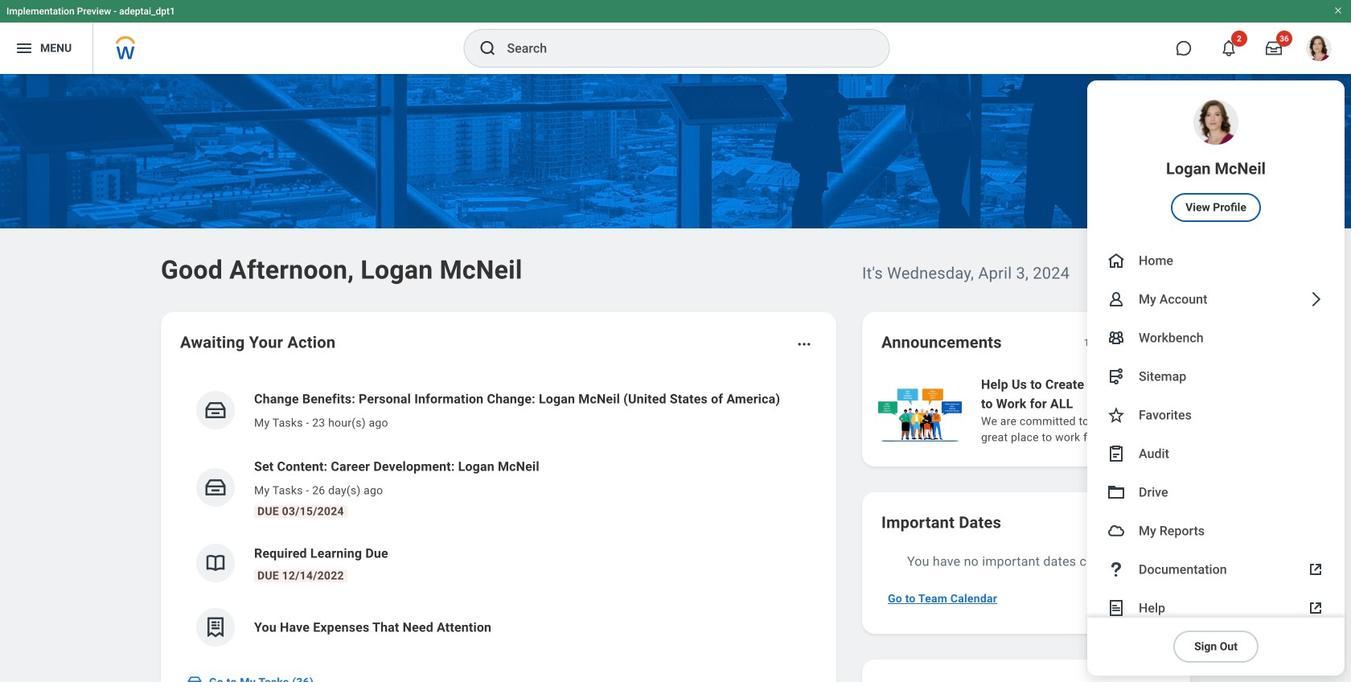 Task type: vqa. For each thing, say whether or not it's contained in the screenshot.
"tab panel" on the left of page
no



Task type: describe. For each thing, give the bounding box(es) containing it.
document image
[[1107, 599, 1126, 618]]

related actions image
[[797, 336, 813, 352]]

home image
[[1107, 251, 1126, 270]]

paste image
[[1107, 444, 1126, 463]]

logan mcneil image
[[1307, 35, 1332, 61]]

ext link image for document icon
[[1307, 599, 1326, 618]]

8 menu item from the top
[[1088, 473, 1345, 512]]

ext link image for question image
[[1307, 560, 1326, 579]]

2 inbox image from the top
[[204, 476, 228, 500]]

0 horizontal spatial list
[[180, 377, 817, 660]]

dashboard expenses image
[[204, 616, 228, 640]]

close environment banner image
[[1334, 6, 1344, 15]]

chevron right small image
[[1151, 335, 1167, 351]]

9 menu item from the top
[[1088, 512, 1345, 550]]

justify image
[[14, 39, 34, 58]]

question image
[[1107, 560, 1126, 579]]

endpoints image
[[1107, 367, 1126, 386]]

chevron right image
[[1307, 290, 1326, 309]]

6 menu item from the top
[[1088, 396, 1345, 434]]

4 menu item from the top
[[1088, 319, 1345, 357]]

3 menu item from the top
[[1088, 280, 1345, 319]]

1 horizontal spatial list
[[875, 373, 1352, 447]]

7 menu item from the top
[[1088, 434, 1345, 473]]

contact card matrix manager image
[[1107, 328, 1126, 348]]

book open image
[[204, 551, 228, 575]]

user image
[[1107, 290, 1126, 309]]



Task type: locate. For each thing, give the bounding box(es) containing it.
notifications large image
[[1221, 40, 1237, 56]]

5 menu item from the top
[[1088, 357, 1345, 396]]

11 menu item from the top
[[1088, 589, 1345, 628]]

1 vertical spatial inbox image
[[204, 476, 228, 500]]

inbox large image
[[1266, 40, 1283, 56]]

1 ext link image from the top
[[1307, 560, 1326, 579]]

1 inbox image from the top
[[204, 398, 228, 422]]

2 ext link image from the top
[[1307, 599, 1326, 618]]

folder open image
[[1107, 483, 1126, 502]]

menu
[[1088, 80, 1345, 676]]

1 menu item from the top
[[1088, 80, 1345, 241]]

main content
[[0, 74, 1352, 682]]

star image
[[1107, 406, 1126, 425]]

0 vertical spatial inbox image
[[204, 398, 228, 422]]

0 vertical spatial ext link image
[[1307, 560, 1326, 579]]

status
[[1084, 336, 1110, 349]]

chevron left small image
[[1122, 335, 1138, 351]]

inbox image
[[204, 398, 228, 422], [204, 476, 228, 500]]

ext link image
[[1307, 560, 1326, 579], [1307, 599, 1326, 618]]

2 menu item from the top
[[1088, 241, 1345, 280]]

inbox image
[[187, 674, 203, 682]]

list
[[875, 373, 1352, 447], [180, 377, 817, 660]]

Search Workday  search field
[[507, 31, 856, 66]]

avatar image
[[1107, 521, 1126, 541]]

1 vertical spatial ext link image
[[1307, 599, 1326, 618]]

menu item
[[1088, 80, 1345, 241], [1088, 241, 1345, 280], [1088, 280, 1345, 319], [1088, 319, 1345, 357], [1088, 357, 1345, 396], [1088, 396, 1345, 434], [1088, 434, 1345, 473], [1088, 473, 1345, 512], [1088, 512, 1345, 550], [1088, 550, 1345, 589], [1088, 589, 1345, 628]]

banner
[[0, 0, 1352, 676]]

search image
[[478, 39, 498, 58]]

10 menu item from the top
[[1088, 550, 1345, 589]]



